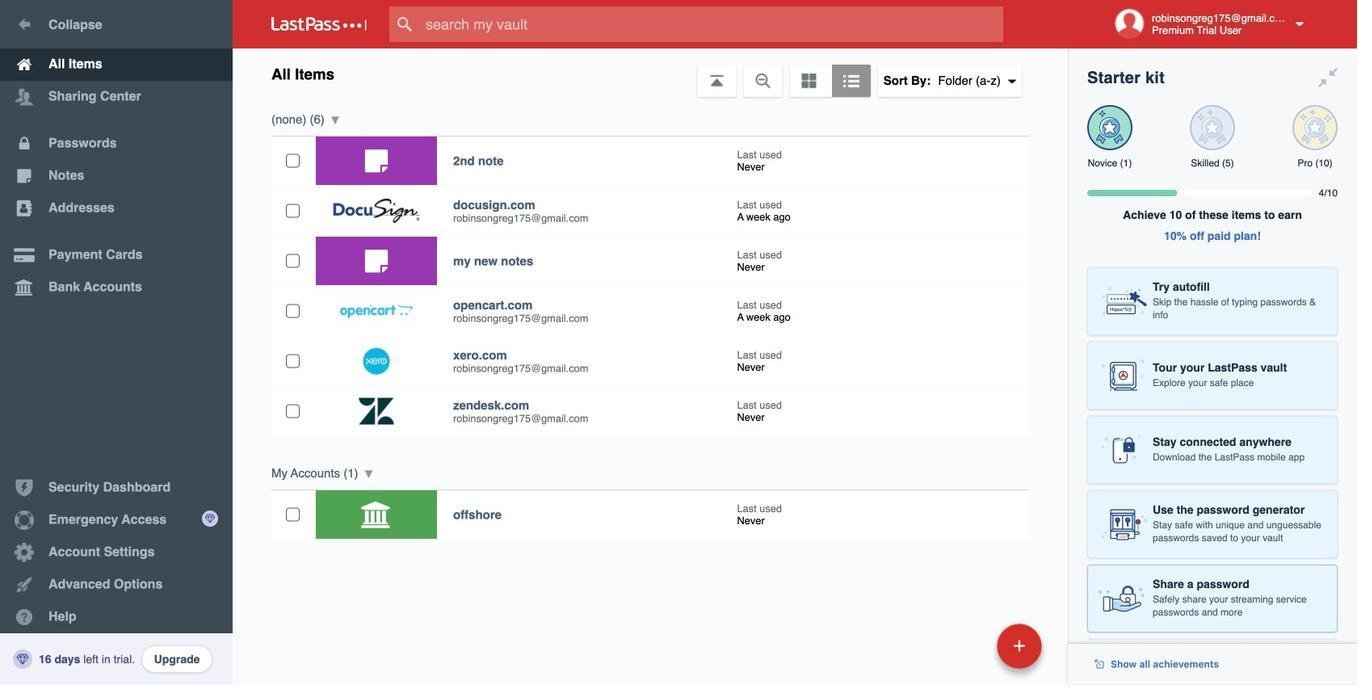Task type: describe. For each thing, give the bounding box(es) containing it.
search my vault text field
[[389, 6, 1035, 42]]

new item element
[[886, 623, 1048, 669]]

Search search field
[[389, 6, 1035, 42]]

new item navigation
[[886, 619, 1052, 685]]

main navigation navigation
[[0, 0, 233, 685]]

lastpass image
[[271, 17, 367, 32]]



Task type: locate. For each thing, give the bounding box(es) containing it.
vault options navigation
[[233, 48, 1068, 97]]



Task type: vqa. For each thing, say whether or not it's contained in the screenshot.
New item ICON
no



